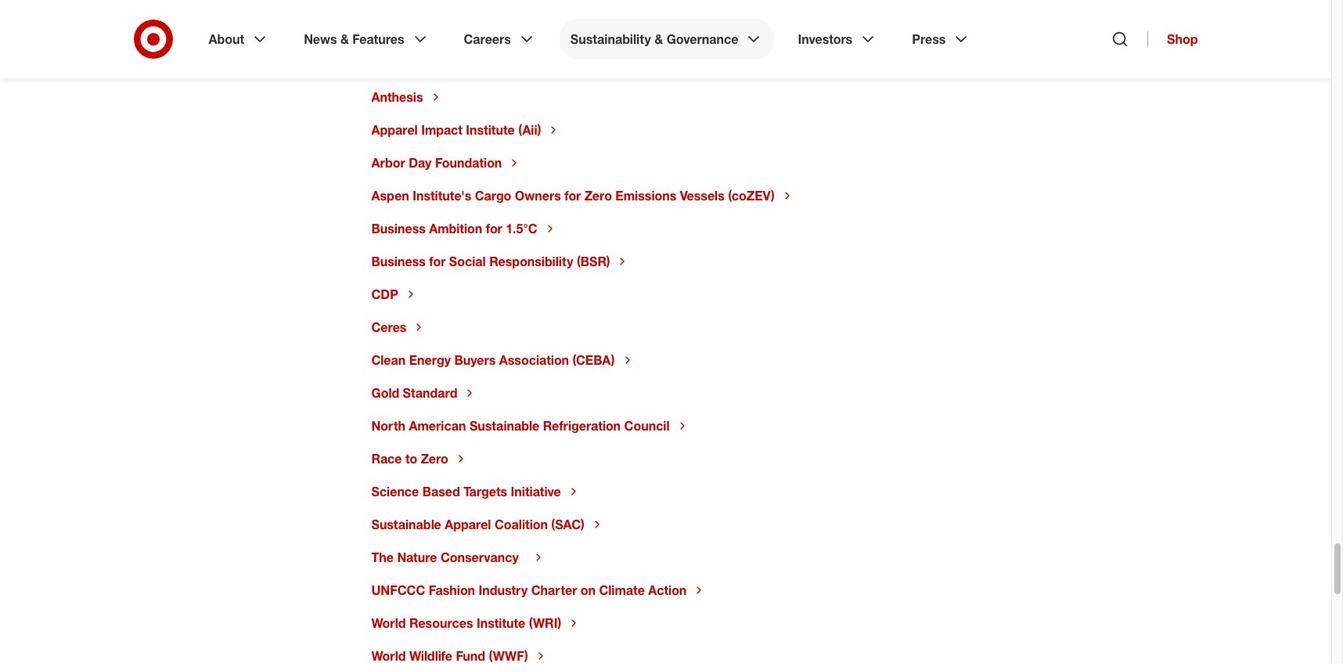 Task type: locate. For each thing, give the bounding box(es) containing it.
2 & from the left
[[655, 31, 663, 47]]

1 horizontal spatial &
[[655, 31, 663, 47]]

conservancy
[[441, 550, 519, 565]]

sustainability
[[571, 31, 651, 47]]

partners for the
[[425, 56, 472, 72]]

1 vertical spatial our
[[551, 56, 569, 72]]

our inside region
[[551, 56, 569, 72]]

0 horizontal spatial for
[[429, 254, 446, 269]]

business
[[372, 221, 426, 236], [372, 254, 426, 269]]

our up the
[[405, 18, 425, 34]]

1 business from the top
[[372, 221, 426, 236]]

unfccc fashion industry charter on climate action
[[372, 582, 687, 598]]

meet
[[372, 18, 402, 34], [372, 56, 400, 72]]

partners inside meet our partners dropdown button
[[428, 18, 480, 34]]

north
[[372, 418, 406, 434]]

aspen institute's cargo owners for zero emissions vessels (cozev) link
[[372, 188, 794, 204]]

fashion
[[429, 582, 475, 598]]

on
[[581, 582, 596, 598]]

meet our partners region
[[372, 35, 960, 663]]

meet the partners helping drive our climate and energy goals:
[[372, 56, 717, 72]]

race to zero
[[372, 451, 449, 467]]

0 vertical spatial institute
[[466, 122, 515, 138]]

initiative
[[511, 484, 561, 499]]

world
[[372, 615, 406, 631]]

institute for (wri)
[[477, 615, 526, 631]]

zero right to
[[421, 451, 449, 467]]

meet for meet the partners helping drive our climate and energy goals:
[[372, 56, 400, 72]]

(wri)
[[529, 615, 562, 631]]

sustainable up the nature at left bottom
[[372, 517, 441, 532]]

for left social
[[429, 254, 446, 269]]

energy
[[641, 56, 680, 72]]

drive
[[520, 56, 548, 72]]

0 horizontal spatial zero
[[421, 451, 449, 467]]

zero left emissions
[[585, 188, 612, 204]]

to
[[405, 451, 418, 467]]

0 vertical spatial sustainable
[[470, 418, 540, 434]]

2 horizontal spatial for
[[565, 188, 581, 204]]

about link
[[198, 19, 280, 60]]

gold standard
[[372, 385, 458, 401]]

1 & from the left
[[341, 31, 349, 47]]

partners right the
[[425, 56, 472, 72]]

0 horizontal spatial sustainable
[[372, 517, 441, 532]]

1 horizontal spatial for
[[486, 221, 502, 236]]

meet inside region
[[372, 56, 400, 72]]

zero
[[585, 188, 612, 204], [421, 451, 449, 467]]

0 horizontal spatial &
[[341, 31, 349, 47]]

& up the energy
[[655, 31, 663, 47]]

our right drive
[[551, 56, 569, 72]]

for
[[565, 188, 581, 204], [486, 221, 502, 236], [429, 254, 446, 269]]

1 vertical spatial sustainable
[[372, 517, 441, 532]]

ceres
[[372, 319, 407, 335]]

& right the news
[[341, 31, 349, 47]]

institute down industry
[[477, 615, 526, 631]]

0 vertical spatial meet
[[372, 18, 402, 34]]

buyers
[[454, 352, 496, 368]]

1 horizontal spatial apparel
[[445, 517, 491, 532]]

our inside dropdown button
[[405, 18, 425, 34]]

targets
[[464, 484, 507, 499]]

&
[[341, 31, 349, 47], [655, 31, 663, 47]]

for left 1.5°c
[[486, 221, 502, 236]]

based
[[423, 484, 460, 499]]

1 horizontal spatial zero
[[585, 188, 612, 204]]

0 vertical spatial partners
[[428, 18, 480, 34]]

meet inside dropdown button
[[372, 18, 402, 34]]

1 horizontal spatial sustainable
[[470, 418, 540, 434]]

and
[[617, 56, 638, 72]]

1 vertical spatial business
[[372, 254, 426, 269]]

2 meet from the top
[[372, 56, 400, 72]]

for right the owners
[[565, 188, 581, 204]]

emissions
[[616, 188, 677, 204]]

foundation
[[435, 155, 502, 171]]

energy
[[409, 352, 451, 368]]

1 vertical spatial institute
[[477, 615, 526, 631]]

business down the aspen
[[372, 221, 426, 236]]

0 vertical spatial apparel
[[372, 122, 418, 138]]

ceres link
[[372, 319, 425, 335]]

nature
[[397, 550, 437, 565]]

meet our partners button
[[372, 16, 960, 35]]

partners up helping
[[428, 18, 480, 34]]

apparel
[[372, 122, 418, 138], [445, 517, 491, 532]]

0 horizontal spatial our
[[405, 18, 425, 34]]

1 horizontal spatial our
[[551, 56, 569, 72]]

apparel down anthesis
[[372, 122, 418, 138]]

sustainable down the clean energy buyers association (ceba) "link"
[[470, 418, 540, 434]]

partners inside meet our partners region
[[425, 56, 472, 72]]

social
[[449, 254, 486, 269]]

business up cdp link
[[372, 254, 426, 269]]

apparel down science based targets initiative
[[445, 517, 491, 532]]

north american sustainable refrigeration council
[[372, 418, 670, 434]]

arbor
[[372, 155, 405, 171]]

1 meet from the top
[[372, 18, 402, 34]]

0 horizontal spatial apparel
[[372, 122, 418, 138]]

helping
[[476, 56, 517, 72]]

institute for (aii)
[[466, 122, 515, 138]]

news
[[304, 31, 337, 47]]

business for business ambition for 1.5°c
[[372, 221, 426, 236]]

clean energy buyers association (ceba)
[[372, 352, 615, 368]]

(ceba)
[[573, 352, 615, 368]]

& for news
[[341, 31, 349, 47]]

0 vertical spatial business
[[372, 221, 426, 236]]

investors
[[798, 31, 853, 47]]

1 vertical spatial meet
[[372, 56, 400, 72]]

day
[[409, 155, 432, 171]]

about
[[209, 31, 244, 47]]

1 vertical spatial partners
[[425, 56, 472, 72]]

1 vertical spatial apparel
[[445, 517, 491, 532]]

institute left (aii)
[[466, 122, 515, 138]]

sustainable
[[470, 418, 540, 434], [372, 517, 441, 532]]

anthesis
[[372, 89, 423, 105]]

cdp
[[372, 286, 398, 302]]

0 vertical spatial our
[[405, 18, 425, 34]]

press link
[[901, 19, 982, 60]]

world resources institute (wri)
[[372, 615, 562, 631]]

2 business from the top
[[372, 254, 426, 269]]

1 vertical spatial for
[[486, 221, 502, 236]]

institute
[[466, 122, 515, 138], [477, 615, 526, 631]]

0 vertical spatial for
[[565, 188, 581, 204]]

partners for our
[[428, 18, 480, 34]]



Task type: describe. For each thing, give the bounding box(es) containing it.
arbor day foundation link
[[372, 155, 521, 171]]

meet for meet our partners
[[372, 18, 402, 34]]

climate
[[573, 56, 613, 72]]

unfccc
[[372, 582, 425, 598]]

business ambition for 1.5°c link
[[372, 221, 556, 236]]

(cozev)
[[728, 188, 775, 204]]

the
[[372, 550, 394, 565]]

features
[[353, 31, 404, 47]]

council
[[624, 418, 670, 434]]

sustainable apparel coalition (sac) link
[[372, 517, 603, 532]]

science based targets initiative link
[[372, 484, 580, 499]]

1.5°c
[[506, 221, 538, 236]]

news & features
[[304, 31, 404, 47]]

science based targets initiative
[[372, 484, 561, 499]]

(sac)
[[551, 517, 585, 532]]

news & features link
[[293, 19, 440, 60]]

charter
[[531, 582, 577, 598]]

aspen institute's cargo owners for zero emissions vessels (cozev)
[[372, 188, 775, 204]]

action
[[648, 582, 687, 598]]

industry
[[479, 582, 528, 598]]

institute's
[[413, 188, 472, 204]]

refrigeration
[[543, 418, 621, 434]]

resources
[[409, 615, 473, 631]]

standard
[[403, 385, 458, 401]]

science
[[372, 484, 419, 499]]

race
[[372, 451, 402, 467]]

the nature conservancy link
[[372, 550, 545, 565]]

impact
[[421, 122, 463, 138]]

coalition
[[495, 517, 548, 532]]

anthesis link
[[372, 89, 442, 105]]

shop
[[1167, 31, 1198, 47]]

1 vertical spatial zero
[[421, 451, 449, 467]]

american
[[409, 418, 466, 434]]

apparel impact institute (aii) link
[[372, 122, 560, 138]]

investors link
[[787, 19, 889, 60]]

the
[[404, 56, 421, 72]]

sustainability & governance link
[[560, 19, 775, 60]]

0 vertical spatial zero
[[585, 188, 612, 204]]

responsibility
[[489, 254, 574, 269]]

the nature conservancy
[[372, 550, 526, 565]]

vessels
[[680, 188, 725, 204]]

meet our partners
[[372, 18, 480, 34]]

aspen
[[372, 188, 409, 204]]

governance
[[667, 31, 739, 47]]

business for business for social responsibility (bsr)
[[372, 254, 426, 269]]

gold
[[372, 385, 399, 401]]

gold standard link
[[372, 385, 476, 401]]

owners
[[515, 188, 561, 204]]

business for social responsibility (bsr) link
[[372, 254, 629, 269]]

unfccc fashion industry charter on climate action link
[[372, 582, 706, 598]]

business for social responsibility (bsr)
[[372, 254, 610, 269]]

careers link
[[453, 19, 547, 60]]

association
[[499, 352, 569, 368]]

arbor day foundation
[[372, 155, 502, 171]]

sustainable apparel coalition (sac)
[[372, 517, 585, 532]]

goals:
[[683, 56, 717, 72]]

sustainability & governance
[[571, 31, 739, 47]]

climate
[[599, 582, 645, 598]]

(bsr)
[[577, 254, 610, 269]]

clean energy buyers association (ceba) link
[[372, 352, 634, 368]]

race to zero link
[[372, 451, 467, 467]]

ambition
[[429, 221, 482, 236]]

careers
[[464, 31, 511, 47]]

press
[[912, 31, 946, 47]]

cdp link
[[372, 286, 417, 302]]

2 vertical spatial for
[[429, 254, 446, 269]]

business ambition for 1.5°c
[[372, 221, 538, 236]]

world resources institute (wri) link
[[372, 615, 580, 631]]

north american sustainable refrigeration council link
[[372, 418, 689, 434]]

apparel impact institute (aii)
[[372, 122, 541, 138]]

shop link
[[1148, 31, 1198, 47]]

(aii)
[[518, 122, 541, 138]]

clean
[[372, 352, 406, 368]]

& for sustainability
[[655, 31, 663, 47]]



Task type: vqa. For each thing, say whether or not it's contained in the screenshot.
the (coZEV)
yes



